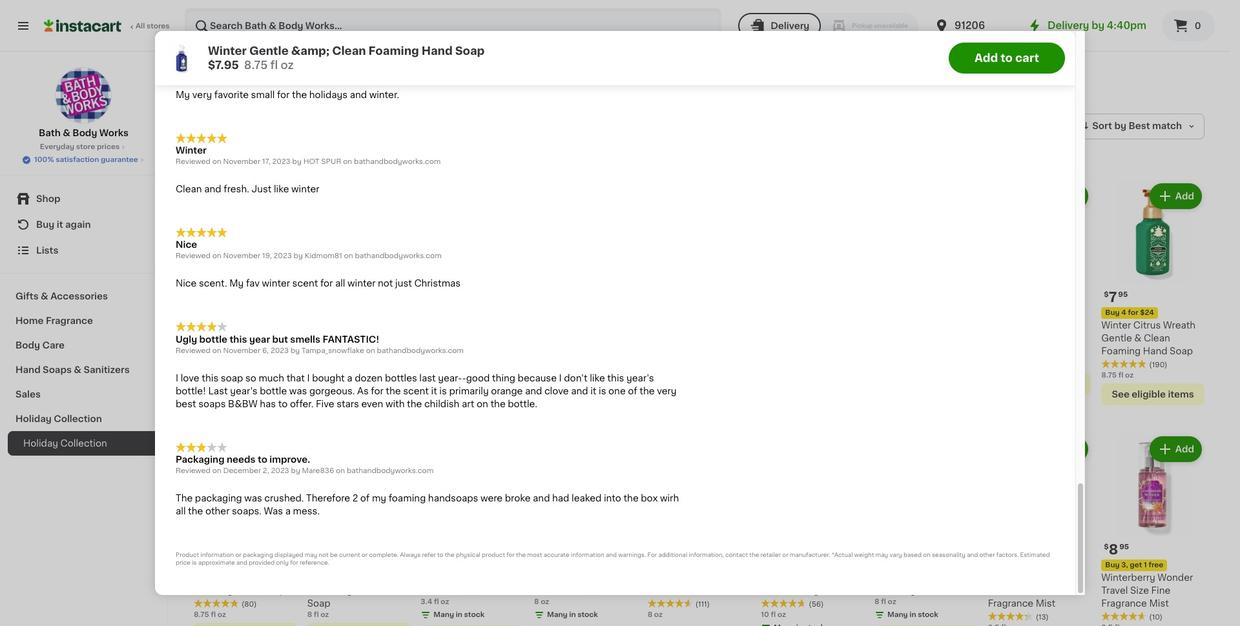 Task type: vqa. For each thing, say whether or not it's contained in the screenshot.


Task type: locate. For each thing, give the bounding box(es) containing it.
1 free from the left
[[922, 562, 937, 569]]

all down kidmom81
[[335, 279, 345, 288]]

on down amazing
[[212, 64, 221, 71]]

ice inside the winterberry ice cleansing gel hand soap 8 fl oz
[[363, 574, 377, 583]]

4 down the $ 7 95
[[1121, 309, 1126, 316]]

2 horizontal spatial in
[[910, 612, 916, 619]]

0 horizontal spatial 0.8
[[194, 372, 206, 379]]

just
[[252, 185, 271, 194]]

gentle inside winter gentle &amp; clean foaming hand soap $7.95 8.75 fl oz
[[249, 46, 289, 56]]

year's up b&bw
[[230, 387, 257, 396]]

0 vertical spatial was
[[289, 387, 307, 396]]

8 oz
[[534, 599, 549, 606], [648, 612, 663, 619]]

buy for winterberry wonder fine fragrance mist
[[878, 562, 893, 569]]

2 nice from the top
[[176, 279, 197, 288]]

0 horizontal spatial other
[[205, 507, 230, 516]]

0 horizontal spatial ice
[[250, 321, 264, 330]]

for right the product
[[507, 552, 515, 558]]

0 horizontal spatial mist
[[944, 587, 964, 596]]

1 horizontal spatial woodlands
[[761, 574, 812, 583]]

0 horizontal spatial free
[[468, 562, 483, 569]]

product group
[[194, 181, 297, 405], [307, 181, 410, 392], [421, 181, 524, 405], [988, 181, 1091, 395], [1101, 181, 1205, 405], [194, 434, 297, 627], [307, 434, 410, 627], [988, 434, 1091, 627], [1101, 434, 1205, 627]]

1 horizontal spatial packaging
[[243, 552, 273, 558]]

100% satisfaction guarantee button
[[21, 152, 146, 165]]

1 horizontal spatial buy 4 for $24
[[311, 562, 360, 569]]

fresh.
[[224, 185, 249, 194]]

2 horizontal spatial $24
[[1140, 309, 1154, 316]]

1 horizontal spatial information
[[571, 552, 604, 558]]

was up soaps.
[[244, 494, 262, 503]]

2 vertical spatial holiday collection
[[23, 439, 107, 448]]

buy for winter gentle & clean foaming hand soap
[[198, 562, 212, 569]]

0 vertical spatial $
[[1104, 291, 1109, 298]]

1 up winterberry wonder travel size fine fragrance mist
[[1144, 562, 1147, 569]]

and left provided
[[236, 560, 247, 566]]

and left warnings.
[[606, 552, 617, 558]]

0 horizontal spatial wallflowers
[[194, 334, 246, 343]]

fine down vary
[[875, 587, 894, 596]]

winter inside winter pear forest wallflowers fragrance refill
[[421, 321, 450, 330]]

size
[[1017, 587, 1036, 596], [1130, 587, 1149, 596]]

1 vertical spatial 8 oz
[[648, 612, 663, 619]]

free down seasonality
[[922, 562, 937, 569]]

0 horizontal spatial delivery
[[771, 21, 810, 30]]

this for soap
[[202, 374, 219, 383]]

1 down based
[[917, 562, 920, 569]]

amazing
[[176, 51, 216, 60]]

by inside winter reviewed on november 17, 2023 by hot spur on bathandbodyworks.com
[[292, 158, 302, 165]]

0.8 for winterberry ice wallflowers fragrance refill
[[194, 372, 206, 379]]

other inside product information or packaging displayed may not be current or complete. always refer to the physical product for the most accurate information and warnings. for additional information, contact the retailer or manufacturer. *actual weight may vary based on seasonality and other factors. estimated price is approximate and provided only for reference.
[[979, 552, 995, 558]]

like right just
[[274, 185, 289, 194]]

get inside the product group
[[1130, 562, 1142, 569]]

2 horizontal spatial many in stock
[[887, 612, 938, 619]]

2 $ from the top
[[1104, 544, 1109, 551]]

1 vertical spatial all
[[176, 507, 186, 516]]

& up everyday
[[63, 129, 70, 138]]

5 reviewed from the top
[[176, 468, 210, 475]]

fragrance inside winterberry wonder travel size fine fragrance mist
[[1101, 600, 1147, 609]]

reviewed inside winter reviewed on november 17, 2023 by hot spur on bathandbodyworks.com
[[176, 158, 210, 165]]

wallflowers inside winter pear forest wallflowers fragrance refill
[[421, 334, 473, 343]]

winter for winter gentle & clean foaming hand soap
[[194, 574, 223, 583]]

body up store
[[73, 129, 97, 138]]

1 horizontal spatial 7 95
[[315, 543, 334, 557]]

is left 'one'
[[599, 387, 606, 396]]

free
[[922, 562, 937, 569], [468, 562, 483, 569], [1149, 562, 1164, 569]]

0 horizontal spatial may
[[305, 552, 317, 558]]

were
[[481, 494, 503, 503]]

on right spur
[[343, 158, 352, 165]]

7 95 up reference. at the left bottom of the page
[[315, 543, 334, 557]]

of inside the packaging was crushed. therefore 2 of my foaming handsoaps were broke and had leaked into the box wirh all the other soaps. was a mess.
[[360, 494, 370, 503]]

1 horizontal spatial mist
[[1036, 600, 1055, 609]]

single
[[693, 574, 721, 583]]

fl inside the product group
[[434, 372, 439, 379]]

christmas
[[414, 279, 461, 288]]

(190)
[[1149, 361, 1167, 369]]

3 3, from the left
[[1121, 562, 1128, 569]]

fl
[[270, 60, 278, 70], [434, 372, 439, 379], [1119, 372, 1123, 379], [881, 599, 886, 606], [434, 599, 439, 606], [211, 612, 216, 619], [314, 612, 319, 619], [771, 612, 776, 619]]

retailer
[[761, 552, 781, 558]]

winter inside winter gentle &amp; clean foaming hand soap $7.95 8.75 fl oz
[[208, 46, 247, 56]]

2 horizontal spatial fine
[[1151, 587, 1171, 596]]

0 horizontal spatial fine
[[875, 587, 894, 596]]

2 7 95 from the left
[[315, 543, 334, 557]]

buy down vary
[[878, 562, 893, 569]]

0 horizontal spatial was
[[244, 494, 262, 503]]

2 horizontal spatial foaming
[[1101, 347, 1141, 356]]

7
[[1109, 290, 1117, 304], [201, 543, 209, 557], [315, 543, 323, 557]]

1 horizontal spatial in
[[569, 612, 576, 619]]

oz right 14,
[[281, 60, 294, 70]]

7 95 up approximate
[[201, 543, 220, 557]]

buy 4 for $24 for 7
[[1105, 309, 1154, 316]]

based
[[904, 552, 922, 558]]

was inside i love this soap so much that i bought a dozen bottles last year--good thing because i don't like this year's bottle!  last year's bottle was gorgeous. as for the scent it is primarily orange and clove and it is one of the very best soaps b&bw has to offer. five stars even with the childish art on the bottle.
[[289, 387, 307, 396]]

17 95
[[882, 543, 907, 557], [655, 543, 680, 557]]

complete.
[[369, 552, 398, 558]]

0 button
[[1162, 10, 1215, 41]]

1 many in stock from the left
[[547, 612, 598, 619]]

95 up 'winter citrus wreath gentle & clean foaming hand soap' at the bottom right
[[1118, 291, 1128, 298]]

2 vertical spatial foaming
[[194, 587, 233, 596]]

or up winter gentle & clean foaming hand soap
[[235, 552, 241, 558]]

1 nice from the top
[[176, 240, 197, 250]]

foaming inside winter gentle & clean foaming hand soap
[[194, 587, 233, 596]]

hand inside winter gentle &amp; clean foaming hand soap $7.95 8.75 fl oz
[[422, 46, 453, 56]]

on right kidmom81
[[344, 253, 353, 260]]

0 vertical spatial like
[[274, 185, 289, 194]]

2 travel from the left
[[1101, 587, 1128, 596]]

1 size from the left
[[1017, 587, 1036, 596]]

4 november from the top
[[223, 347, 260, 354]]

$ for 7
[[1104, 291, 1109, 298]]

4 down be
[[327, 562, 332, 569]]

this left 'year'
[[230, 335, 247, 344]]

1 vertical spatial year's
[[230, 387, 257, 396]]

winter inside 'winter citrus wreath gentle & clean foaming hand soap'
[[1101, 321, 1131, 330]]

ice for gel
[[363, 574, 377, 583]]

3, down the $ 8 95
[[1121, 562, 1128, 569]]

nice inside "nice reviewed on november 19, 2023 by kidmom81 on bathandbodyworks.com"
[[176, 240, 197, 250]]

november down 'year'
[[223, 347, 260, 354]]

1 vertical spatial gentle
[[1101, 334, 1132, 343]]

last
[[419, 374, 436, 383]]

ugly bottle this year but smells fantastic! reviewed on november 6, 2023 by tampa_snowflake on bathandbodyworks.com
[[176, 335, 464, 354]]

buy 4 for $24 for 95
[[311, 562, 360, 569]]

the right the with
[[407, 400, 422, 409]]

wallflowers inside winterberry ice wallflowers fragrance refill
[[194, 334, 246, 343]]

buy up lists
[[36, 220, 54, 229]]

1 vertical spatial nice
[[176, 279, 197, 288]]

add inside button
[[975, 53, 998, 63]]

1 horizontal spatial 8.75 fl oz
[[1101, 372, 1134, 379]]

0 horizontal spatial 7 95
[[201, 543, 220, 557]]

on down &amp; at the top left of page
[[294, 64, 303, 71]]

3, inside the product group
[[1121, 562, 1128, 569]]

&
[[63, 129, 70, 138], [41, 292, 48, 301], [1134, 334, 1142, 343], [74, 366, 81, 375], [259, 574, 266, 583], [785, 587, 793, 596]]

None search field
[[185, 8, 722, 44]]

it
[[57, 220, 63, 229], [431, 387, 437, 396], [590, 387, 596, 396]]

1 17 95 from the left
[[882, 543, 907, 557]]

3 fine from the left
[[1151, 587, 1171, 596]]

8.75 fl oz for 7
[[194, 612, 226, 619]]

other left soaps.
[[205, 507, 230, 516]]

many in stock down 3.4 fl oz
[[434, 612, 485, 619]]

most
[[527, 552, 542, 558]]

2 many in stock from the left
[[887, 612, 938, 619]]

wonder inside winterberry wonder travel size fine fragrance mist
[[1158, 574, 1193, 583]]

wreath
[[1163, 321, 1196, 330]]

& down citrus at the right bottom
[[1134, 334, 1142, 343]]

get for 44
[[449, 562, 461, 569]]

1 vertical spatial a
[[285, 507, 291, 516]]

buy down product
[[198, 562, 212, 569]]

clean inside 'winter citrus wreath gentle & clean foaming hand soap'
[[1144, 334, 1170, 343]]

delivery for delivery by 4:40pm
[[1048, 21, 1089, 30]]

2 horizontal spatial is
[[599, 387, 606, 396]]

1 horizontal spatial wallflowers
[[421, 334, 473, 343]]

for
[[277, 90, 290, 99], [320, 279, 333, 288], [1128, 309, 1138, 316], [371, 387, 384, 396], [507, 552, 515, 558], [290, 560, 298, 566], [220, 562, 231, 569], [334, 562, 344, 569]]

1 horizontal spatial many
[[547, 612, 568, 619]]

with
[[386, 400, 405, 409]]

reviewed inside ugly bottle this year but smells fantastic! reviewed on november 6, 2023 by tampa_snowflake on bathandbodyworks.com
[[176, 347, 210, 354]]

2 may from the left
[[876, 552, 888, 558]]

winterberry inside winterberry ice wallflowers fragrance refill
[[194, 321, 248, 330]]

fragrance inside winterberry wonder fine fragrance mist 8 fl oz
[[896, 587, 942, 596]]

2 horizontal spatial 17
[[882, 543, 896, 557]]

buy for winterberry wonder travel size fine fragrance mist
[[1105, 562, 1120, 569]]

reviewed down amazing
[[176, 64, 210, 71]]

0 horizontal spatial 8.75
[[194, 612, 209, 619]]

1 information from the left
[[200, 552, 234, 558]]

$ inside the $ 8 95
[[1104, 544, 1109, 551]]

in
[[569, 612, 576, 619], [910, 612, 916, 619], [456, 612, 462, 619]]

best
[[176, 400, 196, 409]]

free up winterberry wonder travel size fine fragrance mist
[[1149, 562, 1164, 569]]

bath & body works logo image
[[55, 67, 112, 124]]

in down winterberry wonder fine fragrance mist 8 fl oz
[[910, 612, 916, 619]]

1 horizontal spatial very
[[657, 387, 677, 396]]

1 vertical spatial $
[[1104, 544, 1109, 551]]

refill inside winter pear forest wallflowers fragrance refill
[[421, 347, 443, 356]]

apple
[[1052, 574, 1079, 583]]

1 3, from the left
[[895, 562, 901, 569]]

five
[[316, 400, 334, 409]]

this up 'one'
[[607, 374, 624, 383]]

3.4 fl oz
[[421, 599, 449, 606]]

1 horizontal spatial of
[[628, 387, 637, 396]]

this
[[230, 335, 247, 344], [202, 374, 219, 383], [607, 374, 624, 383]]

foaming down approximate
[[194, 587, 233, 596]]

fragrance down the $ 8 95
[[1101, 600, 1147, 609]]

1 vertical spatial 8.75
[[1101, 372, 1117, 379]]

0 vertical spatial foaming
[[369, 46, 419, 56]]

ice for fragrance
[[250, 321, 264, 330]]

my
[[176, 90, 190, 99], [229, 279, 244, 288]]

3 many from the left
[[434, 612, 454, 619]]

winter for winter candy apple travel size fine fragrance mist
[[988, 574, 1018, 583]]

4 for 7
[[1121, 309, 1126, 316]]

2 17 95 from the left
[[655, 543, 680, 557]]

2 in from the left
[[910, 612, 916, 619]]

for up winter gentle & clean foaming hand soap
[[220, 562, 231, 569]]

2 buy 3, get 1 free from the left
[[425, 562, 483, 569]]

3 free from the left
[[1149, 562, 1164, 569]]

0 horizontal spatial or
[[235, 552, 241, 558]]

0 horizontal spatial woodlands
[[307, 321, 358, 330]]

0 horizontal spatial size
[[1017, 587, 1036, 596]]

1 horizontal spatial travel
[[1101, 587, 1128, 596]]

wallflowers down pear
[[421, 334, 473, 343]]

everyday store prices
[[40, 143, 120, 150]]

like
[[274, 185, 289, 194], [590, 374, 605, 383]]

0 horizontal spatial this
[[202, 374, 219, 383]]

2 vertical spatial 8.75
[[194, 612, 209, 619]]

smells
[[290, 335, 320, 344]]

ice inside winterberry ice wallflowers fragrance refill
[[250, 321, 264, 330]]

2 horizontal spatial 3,
[[1121, 562, 1128, 569]]

1 horizontal spatial stock
[[578, 612, 598, 619]]

2 horizontal spatial it
[[590, 387, 596, 396]]

100%
[[34, 156, 54, 163]]

holiday collection for second the holiday collection link from the bottom of the page
[[16, 415, 102, 424]]

buy 4 for $24 down be
[[311, 562, 360, 569]]

ice up gel
[[363, 574, 377, 583]]

winter inside winter reviewed on november 17, 2023 by hot spur on bathandbodyworks.com
[[176, 146, 207, 155]]

8 oz for (111)
[[648, 612, 663, 619]]

1 horizontal spatial my
[[229, 279, 244, 288]]

holidays
[[309, 90, 348, 99]]

8.75 down 'winter citrus wreath gentle & clean foaming hand soap' at the bottom right
[[1101, 372, 1117, 379]]

8
[[1109, 543, 1118, 557], [534, 599, 539, 606], [875, 599, 879, 606], [307, 612, 312, 619], [648, 612, 652, 619]]

cart
[[1015, 53, 1039, 63]]

get for 17
[[903, 562, 915, 569]]

0 horizontal spatial 3,
[[441, 562, 447, 569]]

winterberry inside winterberry wonder fine fragrance mist 8 fl oz
[[875, 574, 928, 583]]

2 reviewed from the top
[[176, 158, 210, 165]]

winterberry inside winterberry wonder travel size fine fragrance mist
[[1101, 574, 1155, 583]]

provided
[[249, 560, 275, 566]]

2 horizontal spatial free
[[1149, 562, 1164, 569]]

bottle.
[[508, 400, 537, 409]]

2 horizontal spatial winter
[[347, 279, 376, 288]]

1 horizontal spatial other
[[979, 552, 995, 558]]

displayed
[[275, 552, 303, 558]]

reviewed
[[176, 64, 210, 71], [176, 158, 210, 165], [176, 253, 210, 260], [176, 347, 210, 354], [176, 468, 210, 475]]

2 many from the left
[[887, 612, 908, 619]]

scent down last
[[403, 387, 429, 396]]

1
[[917, 562, 920, 569], [463, 562, 466, 569], [1144, 562, 1147, 569], [836, 574, 840, 583]]

1 horizontal spatial 17
[[655, 543, 669, 557]]

0 horizontal spatial my
[[176, 90, 190, 99]]

winterberry down additional at right bottom
[[648, 561, 702, 570]]

add
[[975, 53, 998, 63], [268, 192, 287, 201], [1062, 192, 1081, 201], [1175, 192, 1194, 201], [1062, 445, 1081, 454], [1175, 445, 1194, 454]]

holiday
[[194, 68, 270, 87], [16, 415, 51, 424], [23, 439, 58, 448]]

1 inside the product group
[[1144, 562, 1147, 569]]

0 vertical spatial my
[[176, 90, 190, 99]]

additional
[[658, 552, 687, 558]]

into
[[604, 494, 621, 503]]

many down winterberry wonder fine fragrance mist 8 fl oz
[[887, 612, 908, 619]]

fl inside winter gentle &amp; clean foaming hand soap $7.95 8.75 fl oz
[[270, 60, 278, 70]]

2 17 from the left
[[882, 543, 896, 557]]

0.8 for winter pear forest wallflowers fragrance refill
[[421, 372, 433, 379]]

buy 3, get 1 free down based
[[878, 562, 937, 569]]

reviewed inside "nice reviewed on november 19, 2023 by kidmom81 on bathandbodyworks.com"
[[176, 253, 210, 260]]

body up the 'fantastic!'
[[361, 321, 385, 330]]

0 horizontal spatial a
[[285, 507, 291, 516]]

fine inside winterberry wonder fine fragrance mist 8 fl oz
[[875, 587, 894, 596]]

1 $ from the top
[[1104, 291, 1109, 298]]

wonder up (10)
[[1158, 574, 1193, 583]]

$ for 8
[[1104, 544, 1109, 551]]

3, down vary
[[895, 562, 901, 569]]

3 many in stock from the left
[[434, 612, 485, 619]]

childish
[[424, 400, 459, 409]]

2 wallflowers from the left
[[421, 334, 473, 343]]

stock for 44
[[464, 612, 485, 619]]

or right the retailer
[[782, 552, 788, 558]]

to right has
[[278, 400, 288, 409]]

1 vertical spatial like
[[590, 374, 605, 383]]

1 17 from the left
[[541, 543, 556, 557]]

1 horizontal spatial $24
[[346, 562, 360, 569]]

& inside 'winter citrus wreath gentle & clean foaming hand soap'
[[1134, 334, 1142, 343]]

this inside ugly bottle this year but smells fantastic! reviewed on november 6, 2023 by tampa_snowflake on bathandbodyworks.com
[[230, 335, 247, 344]]

1 7 95 from the left
[[201, 543, 220, 557]]

2 fine from the left
[[1038, 587, 1057, 596]]

2 horizontal spatial or
[[782, 552, 788, 558]]

0 vertical spatial gentle
[[249, 46, 289, 56]]

or right current
[[362, 552, 368, 558]]

1 buy 3, get 1 free from the left
[[878, 562, 937, 569]]

1 vertical spatial holiday collection
[[16, 415, 102, 424]]

0 horizontal spatial 17 95
[[655, 543, 680, 557]]

fragrance down forest
[[475, 334, 521, 343]]

2023 inside "nice reviewed on november 19, 2023 by kidmom81 on bathandbodyworks.com"
[[274, 253, 292, 260]]

leaked
[[572, 494, 602, 503]]

many in stock for 17
[[887, 612, 938, 619]]

guarantee
[[101, 156, 138, 163]]

3 in from the left
[[456, 612, 462, 619]]

$24 up citrus at the right bottom
[[1140, 309, 1154, 316]]

$ up 'winter citrus wreath gentle & clean foaming hand soap' at the bottom right
[[1104, 291, 1109, 298]]

0 horizontal spatial all
[[176, 507, 186, 516]]

fl inside winterberry wonder fine fragrance mist 8 fl oz
[[881, 599, 886, 606]]

7 up reference. at the left bottom of the page
[[315, 543, 323, 557]]

ice inside winterberry ice signature single wick candle
[[704, 561, 718, 570]]

1 horizontal spatial foaming
[[369, 46, 419, 56]]

buy 4 for $24 up winter gentle & clean foaming hand soap
[[198, 562, 246, 569]]

8.75 for $
[[1101, 372, 1117, 379]]

clean down citrus at the right bottom
[[1144, 334, 1170, 343]]

3 buy 3, get 1 free from the left
[[1105, 562, 1164, 569]]

product group containing 9
[[988, 434, 1091, 627]]

gentle
[[249, 46, 289, 56], [1101, 334, 1132, 343], [226, 574, 256, 583]]

1 vertical spatial my
[[229, 279, 244, 288]]

winterberry
[[194, 321, 248, 330], [648, 561, 702, 570], [875, 574, 928, 583], [307, 574, 361, 583], [1101, 574, 1155, 583]]

1 horizontal spatial 4
[[327, 562, 332, 569]]

body up (56)
[[795, 587, 819, 596]]

3 get from the left
[[1130, 562, 1142, 569]]

soap inside winter gentle &amp; clean foaming hand soap $7.95 8.75 fl oz
[[455, 46, 485, 56]]

2023 right 19,
[[274, 253, 292, 260]]

foaming for winter gentle &amp; clean foaming hand soap $7.95 8.75 fl oz
[[369, 46, 419, 56]]

1 horizontal spatial refill
[[421, 347, 443, 356]]

1 reviewed from the top
[[176, 64, 210, 71]]

0 horizontal spatial wonder
[[931, 574, 966, 583]]

3 17 from the left
[[655, 543, 669, 557]]

1 horizontal spatial a
[[347, 374, 352, 383]]

2 holiday collection link from the top
[[8, 431, 160, 456]]

ice for single
[[704, 561, 718, 570]]

1 holiday collection link from the top
[[8, 407, 160, 431]]

a inside i love this soap so much that i bought a dozen bottles last year--good thing because i don't like this year's bottle!  last year's bottle was gorgeous. as for the scent it is primarily orange and clove and it is one of the very best soaps b&bw has to offer. five stars even with the childish art on the bottle.
[[347, 374, 352, 383]]

$24 for 7
[[1140, 309, 1154, 316]]

0 vertical spatial of
[[628, 387, 637, 396]]

fl inside the winterberry ice cleansing gel hand soap 8 fl oz
[[314, 612, 319, 619]]

was
[[289, 387, 307, 396], [244, 494, 262, 503]]

buy for winter citrus wreath gentle & clean foaming hand soap
[[1105, 309, 1120, 316]]

buy for winterberry ice cleansing gel hand soap
[[311, 562, 325, 569]]

by inside packaging needs to improve. reviewed on december 2, 2023 by mare836 on bathandbodyworks.com
[[291, 468, 300, 475]]

hand inside winter gentle & clean foaming hand soap
[[235, 587, 260, 596]]

0 horizontal spatial get
[[449, 562, 461, 569]]

very right 'one'
[[657, 387, 677, 396]]

2 november from the top
[[223, 158, 260, 165]]

0 horizontal spatial like
[[274, 185, 289, 194]]

ice up 'year'
[[250, 321, 264, 330]]

8 oz down candle
[[648, 612, 663, 619]]

0 horizontal spatial i
[[176, 374, 178, 383]]

0 vertical spatial 8.75 fl oz
[[1101, 372, 1134, 379]]

1 horizontal spatial i
[[307, 374, 310, 383]]

2 wonder from the left
[[1158, 574, 1193, 583]]

free for 17
[[922, 562, 937, 569]]

so
[[245, 374, 256, 383]]

1 vertical spatial foaming
[[1101, 347, 1141, 356]]

1 november from the top
[[223, 64, 260, 71]]

9
[[995, 543, 1005, 557]]

is
[[439, 387, 447, 396], [599, 387, 606, 396], [192, 560, 197, 566]]

bottle inside i love this soap so much that i bought a dozen bottles last year--good thing because i don't like this year's bottle!  last year's bottle was gorgeous. as for the scent it is primarily orange and clove and it is one of the very best soaps b&bw has to offer. five stars even with the childish art on the bottle.
[[260, 387, 287, 396]]

1 for 17
[[917, 562, 920, 569]]

(10)
[[1149, 614, 1163, 622]]

and
[[350, 90, 367, 99], [204, 185, 221, 194], [525, 387, 542, 396], [571, 387, 588, 396], [533, 494, 550, 503], [606, 552, 617, 558], [967, 552, 978, 558], [236, 560, 247, 566]]

november inside amazing fragrance reviewed on november 14, 2023 on bathandbodyworks.com
[[223, 64, 260, 71]]

buy 3, get 1 free down the $ 8 95
[[1105, 562, 1164, 569]]

95 inside the $ 7 95
[[1118, 291, 1128, 298]]

3,
[[895, 562, 901, 569], [441, 562, 447, 569], [1121, 562, 1128, 569]]

on down packaging
[[212, 468, 221, 475]]

1 wonder from the left
[[931, 574, 966, 583]]

1 get from the left
[[903, 562, 915, 569]]

to inside product information or packaging displayed may not be current or complete. always refer to the physical product for the most accurate information and warnings. for additional information, contact the retailer or manufacturer. *actual weight may vary based on seasonality and other factors. estimated price is approximate and provided only for reference.
[[437, 552, 443, 558]]

travel down factors.
[[988, 587, 1015, 596]]

by left 4:40pm
[[1092, 21, 1104, 30]]

in for 17
[[910, 612, 916, 619]]

2 vertical spatial holiday
[[23, 439, 58, 448]]

3 reviewed from the top
[[176, 253, 210, 260]]

fragrance down candy
[[988, 600, 1034, 609]]

95 up winterberry wonder travel size fine fragrance mist
[[1119, 544, 1129, 551]]

1 refill from the left
[[194, 347, 217, 356]]

mist down seasonality
[[944, 587, 964, 596]]

7 95
[[201, 543, 220, 557], [315, 543, 334, 557]]

1 fine from the left
[[875, 587, 894, 596]]

10
[[761, 612, 769, 619]]

broke
[[505, 494, 531, 503]]

woodlands inside woodlands body spray
[[307, 321, 358, 330]]

scent down kidmom81
[[292, 279, 318, 288]]

$24
[[1140, 309, 1154, 316], [232, 562, 246, 569], [346, 562, 360, 569]]

other
[[205, 507, 230, 516], [979, 552, 995, 558]]

8.75 up the small
[[244, 60, 268, 70]]

i right that
[[307, 374, 310, 383]]

3, for 17
[[895, 562, 901, 569]]

0 horizontal spatial is
[[192, 560, 197, 566]]

hand inside the winterberry ice cleansing gel hand soap 8 fl oz
[[373, 587, 397, 596]]

free for 44
[[468, 562, 483, 569]]

product group containing woodlands body spray
[[307, 181, 410, 392]]

2 get from the left
[[449, 562, 461, 569]]

winter gentle & clean foaming hand soap
[[194, 574, 294, 596]]

fine
[[875, 587, 894, 596], [1038, 587, 1057, 596], [1151, 587, 1171, 596]]

1 wallflowers from the left
[[194, 334, 246, 343]]

very inside i love this soap so much that i bought a dozen bottles last year--good thing because i don't like this year's bottle!  last year's bottle was gorgeous. as for the scent it is primarily orange and clove and it is one of the very best soaps b&bw has to offer. five stars even with the childish art on the bottle.
[[657, 387, 677, 396]]

packaging inside product information or packaging displayed may not be current or complete. always refer to the physical product for the most accurate information and warnings. for additional information, contact the retailer or manufacturer. *actual weight may vary based on seasonality and other factors. estimated price is approximate and provided only for reference.
[[243, 552, 273, 558]]

on up scent.
[[212, 253, 221, 260]]

scent inside i love this soap so much that i bought a dozen bottles last year--good thing because i don't like this year's bottle!  last year's bottle was gorgeous. as for the scent it is primarily orange and clove and it is one of the very best soaps b&bw has to offer. five stars even with the childish art on the bottle.
[[403, 387, 429, 396]]

size inside winterberry wonder travel size fine fragrance mist
[[1130, 587, 1149, 596]]

(80)
[[242, 602, 257, 609]]

information,
[[689, 552, 724, 558]]

november down fragrance
[[223, 64, 260, 71]]

0 horizontal spatial foaming
[[194, 587, 233, 596]]

1 horizontal spatial many in stock
[[547, 612, 598, 619]]

body
[[73, 129, 97, 138], [361, 321, 385, 330], [16, 341, 40, 350], [795, 587, 819, 596]]

winterberry wonder travel size fine fragrance mist
[[1101, 574, 1193, 609]]

wonder for mist
[[931, 574, 966, 583]]

2 size from the left
[[1130, 587, 1149, 596]]

hot
[[303, 158, 319, 165]]

2 3, from the left
[[441, 562, 447, 569]]

2 0.8 from the left
[[421, 372, 433, 379]]

4:40pm
[[1107, 21, 1146, 30]]

soap inside 'winter citrus wreath gentle & clean foaming hand soap'
[[1170, 347, 1193, 356]]

2 information from the left
[[571, 552, 604, 558]]

10 fl oz
[[761, 612, 786, 619]]

mare836
[[302, 468, 334, 475]]

1 may from the left
[[305, 552, 317, 558]]

0 horizontal spatial packaging
[[195, 494, 242, 503]]

0 horizontal spatial buy 4 for $24
[[198, 562, 246, 569]]

3 stock from the left
[[464, 612, 485, 619]]

woodlands for woodlands body spray
[[307, 321, 358, 330]]

woodlands
[[307, 321, 358, 330], [761, 574, 812, 583]]

4 reviewed from the top
[[176, 347, 210, 354]]

may left vary
[[876, 552, 888, 558]]

17 down had
[[541, 543, 556, 557]]

3 november from the top
[[223, 253, 260, 260]]

foaming down citrus at the right bottom
[[1101, 347, 1141, 356]]

the down the
[[188, 507, 203, 516]]

delivery inside button
[[771, 21, 810, 30]]

for up even
[[371, 387, 384, 396]]

year-
[[438, 374, 462, 383]]

add button
[[243, 185, 293, 208], [1037, 185, 1087, 208], [1151, 185, 1201, 208], [1037, 438, 1087, 461], [1151, 438, 1201, 461]]

2 vertical spatial ice
[[363, 574, 377, 583]]

0 vertical spatial very
[[192, 90, 212, 99]]

all
[[335, 279, 345, 288], [176, 507, 186, 516]]

2 stock from the left
[[918, 612, 938, 619]]

& inside "link"
[[41, 292, 48, 301]]

clean inside winter gentle &amp; clean foaming hand soap $7.95 8.75 fl oz
[[332, 46, 366, 56]]

fine down candy
[[1038, 587, 1057, 596]]

stock down winterberry wonder fine fragrance mist 8 fl oz
[[918, 612, 938, 619]]

to
[[1001, 53, 1013, 63], [278, 400, 288, 409], [258, 455, 267, 464], [437, 552, 443, 558]]

reviewed up scent.
[[176, 253, 210, 260]]

delivery for delivery
[[771, 21, 810, 30]]

1 vertical spatial packaging
[[243, 552, 273, 558]]

one
[[608, 387, 626, 396]]

& right face
[[785, 587, 793, 596]]

bottle right ugly at left bottom
[[199, 335, 227, 344]]

1 travel from the left
[[988, 587, 1015, 596]]

*actual
[[832, 552, 853, 558]]

buy 3, get 1 free inside the product group
[[1105, 562, 1164, 569]]

0 vertical spatial ice
[[250, 321, 264, 330]]

1 0.8 from the left
[[194, 372, 206, 379]]

2 free from the left
[[468, 562, 483, 569]]

on right based
[[923, 552, 931, 558]]

fragrance inside winter candy apple travel size fine fragrance mist
[[988, 600, 1034, 609]]

2 refill from the left
[[421, 347, 443, 356]]



Task type: describe. For each thing, give the bounding box(es) containing it.
and left fresh.
[[204, 185, 221, 194]]

winterberry for travel
[[1101, 574, 1155, 583]]

8.75 inside winter gentle &amp; clean foaming hand soap $7.95 8.75 fl oz
[[244, 60, 268, 70]]

was
[[264, 507, 283, 516]]

delivery by 4:40pm link
[[1027, 18, 1146, 34]]

cleansing
[[307, 587, 352, 596]]

mist inside winter candy apple travel size fine fragrance mist
[[1036, 600, 1055, 609]]

soap inside the winterberry ice cleansing gel hand soap 8 fl oz
[[307, 600, 330, 609]]

0 vertical spatial scent
[[292, 279, 318, 288]]

soaps.
[[232, 507, 262, 516]]

2 i from the left
[[307, 374, 310, 383]]

approximate
[[198, 560, 235, 566]]

instacart logo image
[[44, 18, 121, 34]]

$7.95
[[208, 60, 239, 70]]

3-
[[814, 574, 824, 583]]

again
[[65, 220, 91, 229]]

fav
[[246, 279, 260, 288]]

for inside i love this soap so much that i bought a dozen bottles last year--good thing because i don't like this year's bottle!  last year's bottle was gorgeous. as for the scent it is primarily orange and clove and it is one of the very best soaps b&bw has to offer. five stars even with the childish art on the bottle.
[[371, 387, 384, 396]]

bath & body works link
[[39, 67, 129, 140]]

1 horizontal spatial not
[[378, 279, 393, 288]]

& inside the woodlands 3-in-1 hair, face & body wash
[[785, 587, 793, 596]]

was inside the packaging was crushed. therefore 2 of my foaming handsoaps were broke and had leaked into the box wirh all the other soaps. was a mess.
[[244, 494, 262, 503]]

0 horizontal spatial very
[[192, 90, 212, 99]]

all inside the packaging was crushed. therefore 2 of my foaming handsoaps were broke and had leaked into the box wirh all the other soaps. was a mess.
[[176, 507, 186, 516]]

1 horizontal spatial is
[[439, 387, 447, 396]]

0 horizontal spatial $24
[[232, 562, 246, 569]]

2 horizontal spatial this
[[607, 374, 624, 383]]

sanitizers
[[84, 366, 130, 375]]

don't
[[564, 374, 588, 383]]

44 95
[[428, 543, 458, 557]]

8 inside the winterberry ice cleansing gel hand soap 8 fl oz
[[307, 612, 312, 619]]

fragrance
[[218, 51, 264, 60]]

0 horizontal spatial year's
[[230, 387, 257, 396]]

price
[[176, 560, 191, 566]]

woodlands body spray
[[307, 321, 385, 343]]

on up "clean and fresh. just like winter"
[[212, 158, 221, 165]]

to inside i love this soap so much that i bought a dozen bottles last year--good thing because i don't like this year's bottle!  last year's bottle was gorgeous. as for the scent it is primarily orange and clove and it is one of the very best soaps b&bw has to offer. five stars even with the childish art on the bottle.
[[278, 400, 288, 409]]

1 for 44
[[463, 562, 466, 569]]

& right soaps
[[74, 366, 81, 375]]

year
[[249, 335, 270, 344]]

1 or from the left
[[235, 552, 241, 558]]

17 95 for buy
[[882, 543, 907, 557]]

many for 17
[[887, 612, 908, 619]]

product group containing winter pear forest wallflowers fragrance refill
[[421, 181, 524, 405]]

reviewed inside amazing fragrance reviewed on november 14, 2023 on bathandbodyworks.com
[[176, 64, 210, 71]]

2023 inside amazing fragrance reviewed on november 14, 2023 on bathandbodyworks.com
[[274, 64, 292, 71]]

candle
[[648, 587, 680, 596]]

winter for winter pear forest wallflowers fragrance refill
[[421, 321, 450, 330]]

hair,
[[842, 574, 863, 583]]

the down orange at the left bottom of the page
[[491, 400, 506, 409]]

1 stock from the left
[[578, 612, 598, 619]]

& inside winter gentle & clean foaming hand soap
[[259, 574, 266, 583]]

candy
[[1020, 574, 1050, 583]]

citrus
[[1133, 321, 1161, 330]]

clean left fresh.
[[176, 185, 202, 194]]

wick
[[724, 574, 746, 583]]

bathandbodyworks.com inside ugly bottle this year but smells fantastic! reviewed on november 6, 2023 by tampa_snowflake on bathandbodyworks.com
[[377, 347, 464, 354]]

mist inside winterberry wonder fine fragrance mist 8 fl oz
[[944, 587, 964, 596]]

oz down 'winter citrus wreath gentle & clean foaming hand soap' at the bottom right
[[1125, 372, 1134, 379]]

of inside i love this soap so much that i bought a dozen bottles last year--good thing because i don't like this year's bottle!  last year's bottle was gorgeous. as for the scent it is primarily orange and clove and it is one of the very best soaps b&bw has to offer. five stars even with the childish art on the bottle.
[[628, 387, 637, 396]]

for down be
[[334, 562, 344, 569]]

add to cart
[[975, 53, 1039, 63]]

winterberry for signature
[[648, 561, 702, 570]]

stock for 17
[[918, 612, 938, 619]]

0 vertical spatial collection
[[275, 68, 378, 87]]

(13)
[[1036, 614, 1049, 622]]

buy 3, get 1 free for 17
[[878, 562, 937, 569]]

3 or from the left
[[782, 552, 788, 558]]

0 vertical spatial holiday
[[194, 68, 270, 87]]

buy down refer
[[425, 562, 439, 569]]

gifts
[[16, 292, 39, 301]]

3 i from the left
[[559, 374, 562, 383]]

bathandbodyworks.com inside winter reviewed on november 17, 2023 by hot spur on bathandbodyworks.com
[[354, 158, 441, 165]]

december
[[223, 468, 261, 475]]

packaging inside the packaging was crushed. therefore 2 of my foaming handsoaps were broke and had leaked into the box wirh all the other soaps. was a mess.
[[195, 494, 242, 503]]

winter for winter reviewed on november 17, 2023 by hot spur on bathandbodyworks.com
[[176, 146, 207, 155]]

winter for winter gentle &amp; clean foaming hand soap $7.95 8.75 fl oz
[[208, 46, 247, 56]]

like inside i love this soap so much that i bought a dozen bottles last year--good thing because i don't like this year's bottle!  last year's bottle was gorgeous. as for the scent it is primarily orange and clove and it is one of the very best soaps b&bw has to offer. five stars even with the childish art on the bottle.
[[590, 374, 605, 383]]

1 horizontal spatial winter
[[291, 185, 319, 194]]

to inside packaging needs to improve. reviewed on december 2, 2023 by mare836 on bathandbodyworks.com
[[258, 455, 267, 464]]

and down don't at the bottom of page
[[571, 387, 588, 396]]

reference.
[[300, 560, 329, 566]]

winterberry for cleansing
[[307, 574, 361, 583]]

small
[[251, 90, 275, 99]]

2 vertical spatial collection
[[60, 439, 107, 448]]

oz inside the product group
[[441, 372, 450, 379]]

to inside button
[[1001, 53, 1013, 63]]

fragrance inside winterberry ice wallflowers fragrance refill
[[248, 334, 294, 343]]

oz down most
[[541, 599, 549, 606]]

much
[[259, 374, 284, 383]]

95 up be
[[324, 544, 334, 551]]

1 for $
[[1144, 562, 1147, 569]]

1 vertical spatial collection
[[54, 415, 102, 424]]

oz up last
[[207, 372, 216, 379]]

many in stock for 44
[[434, 612, 485, 619]]

the left the physical
[[445, 552, 454, 558]]

oz right the 3.4
[[441, 599, 449, 606]]

17 for buy 3, get 1 free
[[882, 543, 896, 557]]

soaps
[[43, 366, 72, 375]]

in for 44
[[456, 612, 462, 619]]

the left most
[[516, 552, 526, 558]]

winterberry for fine
[[875, 574, 928, 583]]

1 i from the left
[[176, 374, 178, 383]]

0 horizontal spatial it
[[57, 220, 63, 229]]

body care
[[16, 341, 65, 350]]

8 inside winterberry wonder fine fragrance mist 8 fl oz
[[875, 599, 879, 606]]

this for year
[[230, 335, 247, 344]]

91206 button
[[934, 8, 1012, 44]]

fantastic!
[[323, 335, 379, 344]]

oz inside the winterberry ice cleansing gel hand soap 8 fl oz
[[320, 612, 329, 619]]

service type group
[[738, 13, 919, 39]]

$ 8 95
[[1104, 543, 1129, 557]]

many for 44
[[434, 612, 454, 619]]

2,
[[263, 468, 269, 475]]

holiday collection for 1st the holiday collection link from the bottom of the page
[[23, 439, 107, 448]]

winter.
[[369, 90, 399, 99]]

0 horizontal spatial 4
[[214, 562, 219, 569]]

woodlands for woodlands 3-in-1 hair, face & body wash
[[761, 574, 812, 583]]

2 horizontal spatial 7
[[1109, 290, 1117, 304]]

last
[[208, 387, 228, 396]]

95 inside the $ 8 95
[[1119, 544, 1129, 551]]

vary
[[890, 552, 902, 558]]

winter for winter citrus wreath gentle & clean foaming hand soap
[[1101, 321, 1131, 330]]

refill inside winterberry ice wallflowers fragrance refill
[[194, 347, 217, 356]]

soap inside winter gentle & clean foaming hand soap
[[262, 587, 285, 596]]

travel inside winter candy apple travel size fine fragrance mist
[[988, 587, 1015, 596]]

8.75 fl oz for $
[[1101, 372, 1134, 379]]

winterberry ice cleansing gel hand soap 8 fl oz
[[307, 574, 397, 619]]

oz right 10
[[778, 612, 786, 619]]

packaging
[[176, 455, 224, 464]]

for right the small
[[277, 90, 290, 99]]

november inside "nice reviewed on november 19, 2023 by kidmom81 on bathandbodyworks.com"
[[223, 253, 260, 260]]

gentle inside 'winter citrus wreath gentle & clean foaming hand soap'
[[1101, 334, 1132, 343]]

bathandbodyworks.com inside amazing fragrance reviewed on november 14, 2023 on bathandbodyworks.com
[[305, 64, 391, 71]]

for down displayed
[[290, 560, 298, 566]]

bathandbodyworks.com inside "nice reviewed on november 19, 2023 by kidmom81 on bathandbodyworks.com"
[[355, 253, 442, 260]]

wash
[[821, 587, 846, 596]]

95 inside 44 95
[[449, 544, 458, 551]]

2023 inside ugly bottle this year but smells fantastic! reviewed on november 6, 2023 by tampa_snowflake on bathandbodyworks.com
[[271, 347, 289, 354]]

mist inside winterberry wonder travel size fine fragrance mist
[[1149, 600, 1169, 609]]

a inside the packaging was crushed. therefore 2 of my foaming handsoaps were broke and had leaked into the box wirh all the other soaps. was a mess.
[[285, 507, 291, 516]]

2 or from the left
[[362, 552, 368, 558]]

6,
[[262, 347, 269, 354]]

95 up approximate
[[211, 544, 220, 551]]

bath
[[39, 129, 61, 138]]

everyday store prices link
[[40, 142, 127, 152]]

1 horizontal spatial year's
[[626, 374, 654, 383]]

on up 0.8 oz
[[212, 347, 221, 354]]

on inside product information or packaging displayed may not be current or complete. always refer to the physical product for the most accurate information and warnings. for additional information, contact the retailer or manufacturer. *actual weight may vary based on seasonality and other factors. estimated price is approximate and provided only for reference.
[[923, 552, 931, 558]]

contact
[[725, 552, 748, 558]]

the up the with
[[386, 387, 401, 396]]

buy it again link
[[8, 212, 160, 238]]

accurate
[[544, 552, 569, 558]]

clean and fresh. just like winter
[[176, 185, 319, 194]]

1 inside the woodlands 3-in-1 hair, face & body wash
[[836, 574, 840, 583]]

wirh
[[660, 494, 679, 503]]

art
[[462, 400, 474, 409]]

and left winter.
[[350, 90, 367, 99]]

lists link
[[8, 238, 160, 264]]

gentle for winter gentle &amp; clean foaming hand soap $7.95 8.75 fl oz
[[249, 46, 289, 56]]

1 in from the left
[[569, 612, 576, 619]]

gentle for winter gentle & clean foaming hand soap
[[226, 574, 256, 583]]

orange
[[491, 387, 523, 396]]

ugly
[[176, 335, 197, 344]]

because
[[518, 374, 557, 383]]

seasonality
[[932, 552, 966, 558]]

winter citrus wreath gentle & clean foaming hand soap
[[1101, 321, 1196, 356]]

and down because
[[525, 387, 542, 396]]

2023 inside packaging needs to improve. reviewed on december 2, 2023 by mare836 on bathandbodyworks.com
[[271, 468, 289, 475]]

november inside winter reviewed on november 17, 2023 by hot spur on bathandbodyworks.com
[[223, 158, 260, 165]]

1 vertical spatial holiday
[[16, 415, 51, 424]]

95 up vary
[[897, 544, 907, 551]]

travel inside winterberry wonder travel size fine fragrance mist
[[1101, 587, 1128, 596]]

2023 inside winter reviewed on november 17, 2023 by hot spur on bathandbodyworks.com
[[272, 158, 291, 165]]

fine inside winterberry wonder travel size fine fragrance mist
[[1151, 587, 1171, 596]]

oz down candle
[[654, 612, 663, 619]]

clean inside winter gentle & clean foaming hand soap
[[268, 574, 294, 583]]

buy inside buy it again link
[[36, 220, 54, 229]]

0 vertical spatial holiday collection
[[194, 68, 378, 87]]

8 oz for (116)
[[534, 599, 549, 606]]

november inside ugly bottle this year but smells fantastic! reviewed on november 6, 2023 by tampa_snowflake on bathandbodyworks.com
[[223, 347, 260, 354]]

body down home
[[16, 341, 40, 350]]

is inside product information or packaging displayed may not be current or complete. always refer to the physical product for the most accurate information and warnings. for additional information, contact the retailer or manufacturer. *actual weight may vary based on seasonality and other factors. estimated price is approximate and provided only for reference.
[[192, 560, 197, 566]]

7 for winter gentle & clean foaming hand soap
[[201, 543, 209, 557]]

face
[[761, 587, 783, 596]]

on right mare836
[[336, 468, 345, 475]]

foaming inside 'winter citrus wreath gentle & clean foaming hand soap'
[[1101, 347, 1141, 356]]

sales
[[16, 390, 41, 399]]

1 many from the left
[[547, 612, 568, 619]]

fine inside winter candy apple travel size fine fragrance mist
[[1038, 587, 1057, 596]]

hand inside 'winter citrus wreath gentle & clean foaming hand soap'
[[1143, 347, 1167, 356]]

lists
[[36, 246, 58, 255]]

amazing fragrance reviewed on november 14, 2023 on bathandbodyworks.com
[[176, 51, 391, 71]]

for down kidmom81
[[320, 279, 333, 288]]

for up citrus at the right bottom
[[1128, 309, 1138, 316]]

17 95 for winterberry
[[655, 543, 680, 557]]

improve.
[[270, 455, 310, 464]]

$26.95 element
[[988, 289, 1091, 306]]

product group containing 8
[[1101, 434, 1205, 627]]

nice for nice reviewed on november 19, 2023 by kidmom81 on bathandbodyworks.com
[[176, 240, 197, 250]]

wonder for fine
[[1158, 574, 1193, 583]]

95 up additional at right bottom
[[670, 544, 680, 551]]

product
[[482, 552, 505, 558]]

winterberry ice signature single wick candle
[[648, 561, 746, 596]]

3, for 44
[[441, 562, 447, 569]]

body inside woodlands body spray
[[361, 321, 385, 330]]

and right seasonality
[[967, 552, 978, 558]]

fragrance inside winter pear forest wallflowers fragrance refill
[[475, 334, 521, 343]]

4 for 95
[[327, 562, 332, 569]]

the left holidays
[[292, 90, 307, 99]]

reviewed inside packaging needs to improve. reviewed on december 2, 2023 by mare836 on bathandbodyworks.com
[[176, 468, 210, 475]]

nice for nice scent. my fav winter scent for all winter not just christmas
[[176, 279, 197, 288]]

the right 'one'
[[640, 387, 655, 396]]

box
[[641, 494, 658, 503]]

100% satisfaction guarantee
[[34, 156, 138, 163]]

&amp;
[[291, 46, 330, 56]]

foaming for winter gentle & clean foaming hand soap
[[194, 587, 233, 596]]

handsoaps
[[428, 494, 478, 503]]

gorgeous.
[[309, 387, 355, 396]]

body inside the woodlands 3-in-1 hair, face & body wash
[[795, 587, 819, 596]]

0 horizontal spatial winter
[[262, 279, 290, 288]]

favorite
[[214, 90, 249, 99]]

buy 3, get 1 free for 44
[[425, 562, 483, 569]]

bottles
[[385, 374, 417, 383]]

oz down winter gentle & clean foaming hand soap
[[218, 612, 226, 619]]

by inside ugly bottle this year but smells fantastic! reviewed on november 6, 2023 by tampa_snowflake on bathandbodyworks.com
[[291, 347, 300, 354]]

size inside winter candy apple travel size fine fragrance mist
[[1017, 587, 1036, 596]]

7 95 for winter gentle & clean foaming hand soap
[[201, 543, 220, 557]]

8.75 for 7
[[194, 612, 209, 619]]

other inside the packaging was crushed. therefore 2 of my foaming handsoaps were broke and had leaked into the box wirh all the other soaps. was a mess.
[[205, 507, 230, 516]]

current
[[339, 552, 360, 558]]

2
[[352, 494, 358, 503]]

91206
[[955, 21, 985, 30]]

for
[[648, 552, 657, 558]]

on down the 'fantastic!'
[[366, 347, 375, 354]]

the packaging was crushed. therefore 2 of my foaming handsoaps were broke and had leaked into the box wirh all the other soaps. was a mess.
[[176, 494, 679, 516]]

nice reviewed on november 19, 2023 by kidmom81 on bathandbodyworks.com
[[176, 240, 442, 260]]

oz inside winterberry wonder fine fragrance mist 8 fl oz
[[888, 599, 896, 606]]

winter reviewed on november 17, 2023 by hot spur on bathandbodyworks.com
[[176, 146, 441, 165]]

home
[[16, 316, 44, 326]]

$24 for 95
[[346, 562, 360, 569]]

17 for winterberry ice signature single wick candle
[[655, 543, 669, 557]]

0 vertical spatial all
[[335, 279, 345, 288]]

7 95 for winterberry ice cleansing gel hand soap
[[315, 543, 334, 557]]

the left 'box'
[[624, 494, 639, 503]]

the left the retailer
[[749, 552, 759, 558]]

7 for winterberry ice cleansing gel hand soap
[[315, 543, 323, 557]]

body care link
[[8, 333, 160, 358]]

shop link
[[8, 186, 160, 212]]

my
[[372, 494, 386, 503]]

19,
[[262, 253, 272, 260]]

(5)
[[468, 589, 479, 596]]

warnings.
[[618, 552, 646, 558]]

winterberry for wallflowers
[[194, 321, 248, 330]]

sales link
[[8, 382, 160, 407]]

on inside i love this soap so much that i bought a dozen bottles last year--good thing because i don't like this year's bottle!  last year's bottle was gorgeous. as for the scent it is primarily orange and clove and it is one of the very best soaps b&bw has to offer. five stars even with the childish art on the bottle.
[[477, 400, 488, 409]]

good
[[466, 374, 490, 383]]

1 horizontal spatial it
[[431, 387, 437, 396]]

not inside product information or packaging displayed may not be current or complete. always refer to the physical product for the most accurate information and warnings. for additional information, contact the retailer or manufacturer. *actual weight may vary based on seasonality and other factors. estimated price is approximate and provided only for reference.
[[319, 552, 329, 558]]

by inside "nice reviewed on november 19, 2023 by kidmom81 on bathandbodyworks.com"
[[294, 253, 303, 260]]

and inside the packaging was crushed. therefore 2 of my foaming handsoaps were broke and had leaked into the box wirh all the other soaps. was a mess.
[[533, 494, 550, 503]]



